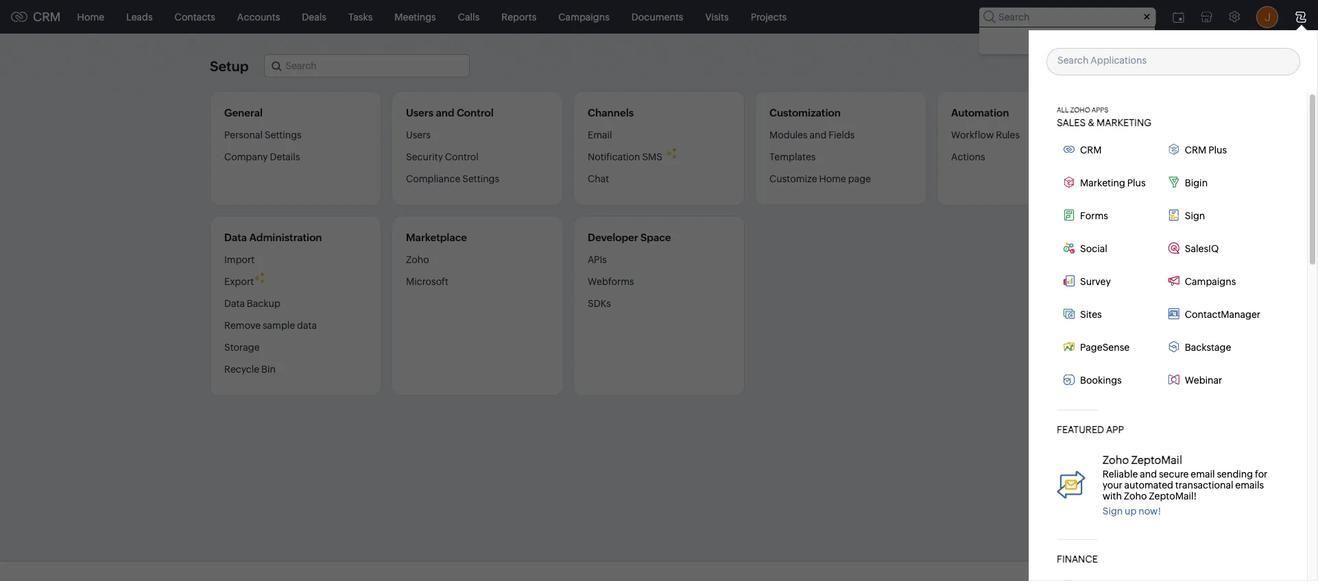Task type: vqa. For each thing, say whether or not it's contained in the screenshot.
The Logo
no



Task type: describe. For each thing, give the bounding box(es) containing it.
search across zoho link
[[1048, 33, 1147, 47]]

chat
[[588, 174, 609, 185]]

survey link
[[1057, 272, 1162, 291]]

settings for personal settings
[[265, 130, 302, 141]]

contactmanager
[[1185, 309, 1261, 320]]

sign inside sign link
[[1185, 210, 1206, 221]]

and for users
[[436, 107, 455, 119]]

customize
[[770, 174, 817, 185]]

visits
[[706, 11, 729, 22]]

modules and fields link
[[770, 129, 855, 146]]

across
[[1081, 35, 1108, 45]]

data for data backup
[[224, 298, 245, 309]]

users for users and control
[[406, 107, 434, 119]]

campaigns link for reports link
[[548, 0, 621, 33]]

chat link
[[588, 168, 609, 190]]

bookings link
[[1057, 371, 1162, 390]]

actions link
[[951, 146, 986, 168]]

webforms
[[588, 276, 634, 287]]

app
[[1106, 424, 1124, 435]]

sites
[[1080, 309, 1102, 320]]

company details link
[[224, 146, 300, 168]]

zoho right the across
[[1110, 35, 1131, 45]]

general
[[224, 107, 263, 119]]

1 vertical spatial marketing
[[1080, 177, 1126, 188]]

zeptomail!
[[1149, 491, 1197, 502]]

0 vertical spatial crm link
[[11, 10, 61, 24]]

emails
[[1236, 480, 1264, 491]]

pagesense link
[[1057, 338, 1162, 357]]

0 vertical spatial home
[[77, 11, 104, 22]]

bigin
[[1185, 177, 1208, 188]]

zoho up sales
[[1070, 106, 1091, 114]]

and for modules
[[810, 130, 827, 141]]

workflow
[[951, 130, 994, 141]]

recycle
[[224, 364, 259, 375]]

projects link
[[740, 0, 798, 33]]

compliance settings
[[406, 174, 499, 185]]

forms
[[1080, 210, 1108, 221]]

apps
[[1092, 106, 1109, 114]]

security control
[[406, 152, 479, 163]]

zoho zeptomail reliable and secure email sending for your automated transactional emails with zoho zeptomail! sign up now!
[[1103, 454, 1268, 517]]

crm plus
[[1185, 144, 1227, 155]]

data administration
[[224, 232, 322, 244]]

social link
[[1057, 239, 1162, 258]]

backstage
[[1185, 342, 1232, 353]]

users for users
[[406, 130, 431, 141]]

marketing plus link
[[1057, 173, 1162, 192]]

all zoho apps
[[1057, 106, 1109, 114]]

for
[[1255, 469, 1268, 480]]

crm for the bottom 'crm' 'link'
[[1080, 144, 1102, 155]]

contactmanager link
[[1162, 305, 1267, 324]]

developer space
[[588, 232, 671, 244]]

zoho up reliable
[[1103, 454, 1129, 467]]

sign up now! link
[[1103, 506, 1162, 517]]

Search Applications text field
[[1048, 48, 1319, 73]]

tasks link
[[337, 0, 384, 33]]

finance
[[1057, 554, 1098, 565]]

customization
[[770, 107, 841, 119]]

remove
[[224, 320, 261, 331]]

2 horizontal spatial crm
[[1185, 144, 1207, 155]]

reports
[[502, 11, 537, 22]]

sdks link
[[588, 293, 611, 315]]

customize home page link
[[770, 168, 871, 190]]

survey
[[1080, 276, 1111, 287]]

space
[[641, 232, 671, 244]]

zeptomail
[[1132, 454, 1183, 467]]

modules
[[770, 130, 808, 141]]

up
[[1125, 506, 1137, 517]]

data backup
[[224, 298, 280, 309]]

0 vertical spatial control
[[457, 107, 494, 119]]

security
[[406, 152, 443, 163]]

pagesense
[[1080, 342, 1130, 353]]

zoho up microsoft at left
[[406, 255, 429, 265]]

leads link
[[115, 0, 164, 33]]

channels
[[588, 107, 634, 119]]

sdks
[[588, 298, 611, 309]]

bin
[[261, 364, 276, 375]]

data for data administration
[[224, 232, 247, 244]]

settings for compliance settings
[[463, 174, 499, 185]]

transactional
[[1176, 480, 1234, 491]]

and inside zoho zeptomail reliable and secure email sending for your automated transactional emails with zoho zeptomail! sign up now!
[[1140, 469, 1157, 480]]

webinar link
[[1162, 371, 1267, 390]]

forms link
[[1057, 206, 1162, 225]]

social
[[1080, 243, 1108, 254]]

featured app
[[1057, 424, 1124, 435]]

sample
[[263, 320, 295, 331]]

users and control
[[406, 107, 494, 119]]

sites link
[[1057, 305, 1162, 324]]

sign inside zoho zeptomail reliable and secure email sending for your automated transactional emails with zoho zeptomail! sign up now!
[[1103, 506, 1123, 517]]

0 horizontal spatial campaigns
[[559, 11, 610, 22]]

deals
[[302, 11, 326, 22]]

sales
[[1057, 117, 1086, 128]]

company
[[224, 152, 268, 163]]

templates
[[770, 152, 816, 163]]



Task type: locate. For each thing, give the bounding box(es) containing it.
accounts
[[237, 11, 280, 22]]

0 vertical spatial users
[[406, 107, 434, 119]]

control up the security control
[[457, 107, 494, 119]]

1 vertical spatial home
[[819, 174, 847, 185]]

apis link
[[588, 254, 607, 271]]

leads
[[126, 11, 153, 22]]

notification sms link
[[588, 146, 663, 168]]

developer
[[588, 232, 638, 244]]

1 horizontal spatial plus
[[1209, 144, 1227, 155]]

crm inside 'link'
[[1080, 144, 1102, 155]]

zoho up sign up now! link
[[1124, 491, 1147, 502]]

home link
[[66, 0, 115, 33]]

1 data from the top
[[224, 232, 247, 244]]

campaigns
[[559, 11, 610, 22], [1185, 276, 1236, 287]]

notification sms
[[588, 152, 663, 163]]

calls link
[[447, 0, 491, 33]]

data backup link
[[224, 293, 280, 315]]

0 horizontal spatial crm
[[33, 10, 61, 24]]

and down zeptomail
[[1140, 469, 1157, 480]]

1 horizontal spatial campaigns link
[[1162, 272, 1267, 291]]

1 vertical spatial campaigns
[[1185, 276, 1236, 287]]

1 vertical spatial and
[[810, 130, 827, 141]]

personal
[[224, 130, 263, 141]]

0 vertical spatial data
[[224, 232, 247, 244]]

campaigns link down 'salesiq' link on the right top of page
[[1162, 272, 1267, 291]]

crm
[[33, 10, 61, 24], [1080, 144, 1102, 155], [1185, 144, 1207, 155]]

settings down security control link in the left top of the page
[[463, 174, 499, 185]]

sign link
[[1162, 206, 1267, 225]]

customize home page
[[770, 174, 871, 185]]

1 vertical spatial control
[[445, 152, 479, 163]]

home left page
[[819, 174, 847, 185]]

1 vertical spatial plus
[[1128, 177, 1146, 188]]

1 vertical spatial crm link
[[1057, 140, 1162, 159]]

1 vertical spatial sign
[[1103, 506, 1123, 517]]

storage link
[[224, 337, 260, 359]]

personal settings link
[[224, 129, 302, 146]]

details
[[270, 152, 300, 163]]

0 vertical spatial sign
[[1185, 210, 1206, 221]]

campaigns right reports link
[[559, 11, 610, 22]]

crm left the home link
[[33, 10, 61, 24]]

security control link
[[406, 146, 479, 168]]

0 horizontal spatial home
[[77, 11, 104, 22]]

2 horizontal spatial and
[[1140, 469, 1157, 480]]

actions
[[951, 152, 986, 163]]

0 vertical spatial marketing
[[1097, 117, 1152, 128]]

0 horizontal spatial settings
[[265, 130, 302, 141]]

documents link
[[621, 0, 695, 33]]

users link
[[406, 129, 431, 146]]

data up import
[[224, 232, 247, 244]]

1 horizontal spatial settings
[[463, 174, 499, 185]]

your
[[1103, 480, 1123, 491]]

2 vertical spatial and
[[1140, 469, 1157, 480]]

templates link
[[770, 146, 816, 168]]

modules and fields
[[770, 130, 855, 141]]

compliance
[[406, 174, 461, 185]]

0 horizontal spatial sign
[[1103, 506, 1123, 517]]

projects
[[751, 11, 787, 22]]

salesiq
[[1185, 243, 1219, 254]]

contacts link
[[164, 0, 226, 33]]

1 horizontal spatial home
[[819, 174, 847, 185]]

campaigns link
[[548, 0, 621, 33], [1162, 272, 1267, 291]]

contacts
[[175, 11, 215, 22]]

apis
[[588, 255, 607, 265]]

documents
[[632, 11, 684, 22]]

control
[[457, 107, 494, 119], [445, 152, 479, 163]]

control up the compliance settings link
[[445, 152, 479, 163]]

bigin link
[[1162, 173, 1267, 192]]

0 vertical spatial campaigns link
[[548, 0, 621, 33]]

1 vertical spatial settings
[[463, 174, 499, 185]]

featured
[[1057, 424, 1105, 435]]

and up the security control
[[436, 107, 455, 119]]

1 users from the top
[[406, 107, 434, 119]]

deals link
[[291, 0, 337, 33]]

crm down "&"
[[1080, 144, 1102, 155]]

&
[[1088, 117, 1095, 128]]

marketing up forms link
[[1080, 177, 1126, 188]]

sales & marketing
[[1057, 117, 1152, 128]]

remove sample data
[[224, 320, 317, 331]]

page
[[848, 174, 871, 185]]

webinar
[[1185, 375, 1223, 386]]

meetings link
[[384, 0, 447, 33]]

campaigns link right reports on the top left of page
[[548, 0, 621, 33]]

campaigns link for the survey link
[[1162, 272, 1267, 291]]

recycle bin link
[[224, 359, 276, 381]]

crm plus link
[[1162, 140, 1267, 159]]

plus for crm plus
[[1209, 144, 1227, 155]]

sending
[[1217, 469, 1253, 480]]

plus for marketing plus
[[1128, 177, 1146, 188]]

1 vertical spatial users
[[406, 130, 431, 141]]

search across zoho
[[1051, 35, 1131, 45]]

crm up bigin
[[1185, 144, 1207, 155]]

0 horizontal spatial plus
[[1128, 177, 1146, 188]]

workflow rules link
[[951, 129, 1020, 146]]

0 horizontal spatial crm link
[[11, 10, 61, 24]]

2 data from the top
[[224, 298, 245, 309]]

crm link left the home link
[[11, 10, 61, 24]]

users up users link
[[406, 107, 434, 119]]

sign down with
[[1103, 506, 1123, 517]]

2 users from the top
[[406, 130, 431, 141]]

email
[[588, 130, 612, 141]]

rules
[[996, 130, 1020, 141]]

0 horizontal spatial campaigns link
[[548, 0, 621, 33]]

home left leads 'link'
[[77, 11, 104, 22]]

crm link
[[11, 10, 61, 24], [1057, 140, 1162, 159]]

sign down bigin
[[1185, 210, 1206, 221]]

plus up forms link
[[1128, 177, 1146, 188]]

notification
[[588, 152, 640, 163]]

reliable
[[1103, 469, 1138, 480]]

1 horizontal spatial crm link
[[1057, 140, 1162, 159]]

administration
[[249, 232, 322, 244]]

bookings
[[1080, 375, 1122, 386]]

0 horizontal spatial and
[[436, 107, 455, 119]]

microsoft
[[406, 276, 449, 287]]

0 vertical spatial campaigns
[[559, 11, 610, 22]]

home
[[77, 11, 104, 22], [819, 174, 847, 185]]

export
[[224, 276, 254, 287]]

reports link
[[491, 0, 548, 33]]

1 vertical spatial data
[[224, 298, 245, 309]]

campaigns up contactmanager link
[[1185, 276, 1236, 287]]

plus up bigin link
[[1209, 144, 1227, 155]]

workflow rules
[[951, 130, 1020, 141]]

crm for topmost 'crm' 'link'
[[33, 10, 61, 24]]

marketing down apps
[[1097, 117, 1152, 128]]

settings up details
[[265, 130, 302, 141]]

and left fields
[[810, 130, 827, 141]]

users up the security
[[406, 130, 431, 141]]

salesiq link
[[1162, 239, 1267, 258]]

sign
[[1185, 210, 1206, 221], [1103, 506, 1123, 517]]

secure
[[1159, 469, 1189, 480]]

automation
[[951, 107, 1009, 119]]

recycle bin
[[224, 364, 276, 375]]

marketplace
[[406, 232, 467, 244]]

tasks
[[348, 11, 373, 22]]

1 horizontal spatial campaigns
[[1185, 276, 1236, 287]]

data down export link
[[224, 298, 245, 309]]

1 horizontal spatial sign
[[1185, 210, 1206, 221]]

import
[[224, 255, 255, 265]]

webforms link
[[588, 271, 634, 293]]

meetings
[[395, 11, 436, 22]]

0 vertical spatial plus
[[1209, 144, 1227, 155]]

1 horizontal spatial and
[[810, 130, 827, 141]]

company details
[[224, 152, 300, 163]]

email
[[1191, 469, 1215, 480]]

1 vertical spatial campaigns link
[[1162, 272, 1267, 291]]

0 vertical spatial and
[[436, 107, 455, 119]]

0 vertical spatial settings
[[265, 130, 302, 141]]

remove sample data link
[[224, 315, 317, 337]]

1 horizontal spatial crm
[[1080, 144, 1102, 155]]

fields
[[829, 130, 855, 141]]

crm link down sales & marketing
[[1057, 140, 1162, 159]]



